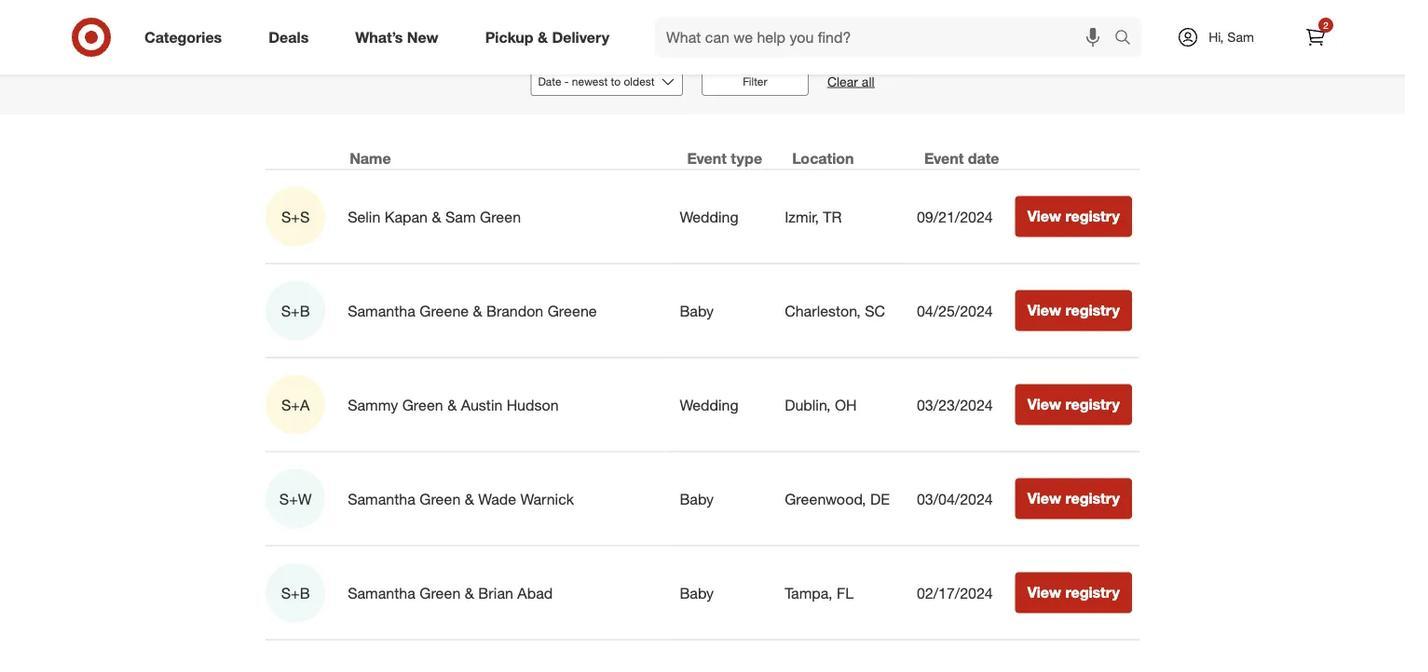 Task type: locate. For each thing, give the bounding box(es) containing it.
& left brian
[[465, 584, 474, 602]]

type
[[731, 149, 763, 168]]

view registry link
[[1016, 196, 1133, 237], [1016, 291, 1133, 332], [1016, 385, 1133, 426], [1016, 479, 1133, 520], [1016, 573, 1133, 614]]

s+b for samantha green & brian  abad
[[281, 584, 310, 602]]

1 vertical spatial sam
[[446, 208, 476, 226]]

1 vertical spatial wedding
[[680, 396, 739, 414]]

2 greene from the left
[[548, 302, 597, 320]]

3 view from the top
[[1028, 396, 1062, 414]]

1 s+b from the top
[[281, 302, 310, 320]]

categories link
[[129, 17, 245, 58]]

2 link
[[1296, 17, 1337, 58]]

0 vertical spatial baby
[[680, 302, 714, 320]]

view registry for 09/21/2024
[[1028, 208, 1120, 226]]

view for 04/25/2024
[[1028, 302, 1062, 320]]

event date
[[925, 149, 1000, 168]]

1 vertical spatial samantha
[[348, 490, 416, 508]]

greene right brandon
[[548, 302, 597, 320]]

2 s+b from the top
[[281, 584, 310, 602]]

view registry link for 03/04/2024
[[1016, 479, 1133, 520]]

brandon
[[487, 302, 544, 320]]

view right 04/25/2024
[[1028, 302, 1062, 320]]

deals link
[[253, 17, 332, 58]]

view registry for 03/04/2024
[[1028, 490, 1120, 508]]

2 view registry from the top
[[1028, 302, 1120, 320]]

categories
[[144, 28, 222, 46]]

3 view registry from the top
[[1028, 396, 1120, 414]]

name
[[350, 149, 391, 168]]

view registry link for 04/25/2024
[[1016, 291, 1133, 332]]

view registry link for 09/21/2024
[[1016, 196, 1133, 237]]

s+a
[[282, 396, 310, 414]]

1 wedding from the top
[[680, 208, 739, 226]]

2 baby from the top
[[680, 490, 714, 508]]

baby for greenwood, de
[[680, 490, 714, 508]]

3 samantha from the top
[[348, 584, 416, 602]]

view for 02/17/2024
[[1028, 584, 1062, 602]]

0 vertical spatial s+b
[[281, 302, 310, 320]]

4 view from the top
[[1028, 490, 1062, 508]]

wedding
[[680, 208, 739, 226], [680, 396, 739, 414]]

an
[[1018, 14, 1032, 30]]

registry for 03/04/2024
[[1066, 490, 1120, 508]]

samantha for samantha green & wade warnick
[[348, 490, 416, 508]]

event for event date
[[925, 149, 964, 168]]

view right 03/04/2024
[[1028, 490, 1062, 508]]

view registry for 02/17/2024
[[1028, 584, 1120, 602]]

search button
[[1107, 17, 1151, 62]]

event
[[687, 149, 727, 168], [925, 149, 964, 168]]

1 view from the top
[[1028, 208, 1062, 226]]

greene left brandon
[[420, 302, 469, 320]]

5 view from the top
[[1028, 584, 1062, 602]]

sam
[[1228, 29, 1255, 45], [446, 208, 476, 226]]

0 horizontal spatial event
[[687, 149, 727, 168]]

5 view registry from the top
[[1028, 584, 1120, 602]]

3 registry from the top
[[1066, 396, 1120, 414]]

2 vertical spatial samantha
[[348, 584, 416, 602]]

03/23/2024
[[917, 396, 994, 414]]

&
[[538, 28, 548, 46], [432, 208, 441, 226], [473, 302, 483, 320], [448, 396, 457, 414], [465, 490, 474, 508], [465, 584, 474, 602]]

view for 03/04/2024
[[1028, 490, 1062, 508]]

& left wade on the left bottom
[[465, 490, 474, 508]]

& left brandon
[[473, 302, 483, 320]]

baby for charleston, sc
[[680, 302, 714, 320]]

view for 09/21/2024
[[1028, 208, 1062, 226]]

4 view registry from the top
[[1028, 490, 1120, 508]]

oh
[[835, 396, 857, 414]]

2 registry from the top
[[1066, 302, 1120, 320]]

sam right kapan
[[446, 208, 476, 226]]

registry for 02/17/2024
[[1066, 584, 1120, 602]]

1 vertical spatial s+b
[[281, 584, 310, 602]]

sam right hi,
[[1228, 29, 1255, 45]]

kapan
[[385, 208, 428, 226]]

3 baby from the top
[[680, 584, 714, 602]]

greenwood,
[[785, 490, 867, 508]]

s+w
[[279, 490, 312, 508]]

filter
[[743, 74, 768, 88]]

2 vertical spatial baby
[[680, 584, 714, 602]]

1 registry from the top
[[1066, 208, 1120, 226]]

1 samantha from the top
[[348, 302, 416, 320]]

samantha green & brian  abad
[[348, 584, 553, 602]]

filter button
[[702, 66, 809, 96]]

baby
[[680, 302, 714, 320], [680, 490, 714, 508], [680, 584, 714, 602]]

samantha
[[348, 302, 416, 320], [348, 490, 416, 508], [348, 584, 416, 602]]

registry
[[1066, 208, 1120, 226], [1066, 302, 1120, 320], [1066, 396, 1120, 414], [1066, 490, 1120, 508], [1066, 584, 1120, 602]]

What can we help you find? suggestions appear below search field
[[655, 17, 1120, 58]]

1 view registry link from the top
[[1016, 196, 1133, 237]]

pickup
[[485, 28, 534, 46]]

2 view from the top
[[1028, 302, 1062, 320]]

event left type
[[687, 149, 727, 168]]

green for wade
[[420, 490, 461, 508]]

0 vertical spatial sam
[[1228, 29, 1255, 45]]

09/21/2024
[[917, 208, 994, 226]]

sc
[[865, 302, 886, 320]]

location
[[793, 149, 854, 168]]

abad
[[518, 584, 553, 602]]

2
[[1324, 19, 1329, 31]]

search
[[1107, 30, 1151, 48]]

5 view registry link from the top
[[1016, 573, 1133, 614]]

04/25/2024
[[917, 302, 994, 320]]

0 horizontal spatial sam
[[446, 208, 476, 226]]

2 samantha from the top
[[348, 490, 416, 508]]

sammy
[[348, 396, 398, 414]]

view right '09/21/2024'
[[1028, 208, 1062, 226]]

2 view registry link from the top
[[1016, 291, 1133, 332]]

2 wedding from the top
[[680, 396, 739, 414]]

event left date
[[925, 149, 964, 168]]

1 event from the left
[[687, 149, 727, 168]]

& right pickup
[[538, 28, 548, 46]]

fl
[[837, 584, 854, 602]]

1 view registry from the top
[[1028, 208, 1120, 226]]

view registry for 04/25/2024
[[1028, 302, 1120, 320]]

hi, sam
[[1209, 29, 1255, 45]]

2 event from the left
[[925, 149, 964, 168]]

0 vertical spatial wedding
[[680, 208, 739, 226]]

s+b
[[281, 302, 310, 320], [281, 584, 310, 602]]

5 registry from the top
[[1066, 584, 1120, 602]]

view right 02/17/2024 in the bottom right of the page
[[1028, 584, 1062, 602]]

& for austin
[[448, 396, 457, 414]]

& left austin
[[448, 396, 457, 414]]

date
[[968, 149, 1000, 168]]

pickup & delivery link
[[470, 17, 633, 58]]

wedding for izmir, tr
[[680, 208, 739, 226]]

4 registry from the top
[[1066, 490, 1120, 508]]

greene
[[420, 302, 469, 320], [548, 302, 597, 320]]

green
[[480, 208, 521, 226], [402, 396, 444, 414], [420, 490, 461, 508], [420, 584, 461, 602]]

view
[[1028, 208, 1062, 226], [1028, 302, 1062, 320], [1028, 396, 1062, 414], [1028, 490, 1062, 508], [1028, 584, 1062, 602]]

0 horizontal spatial greene
[[420, 302, 469, 320]]

registry for 09/21/2024
[[1066, 208, 1120, 226]]

4 view registry link from the top
[[1016, 479, 1133, 520]]

brian
[[479, 584, 514, 602]]

view registry
[[1028, 208, 1120, 226], [1028, 302, 1120, 320], [1028, 396, 1120, 414], [1028, 490, 1120, 508], [1028, 584, 1120, 602]]

new
[[407, 28, 439, 46]]

1 horizontal spatial event
[[925, 149, 964, 168]]

& for brandon
[[473, 302, 483, 320]]

deals
[[269, 28, 309, 46]]

1 baby from the top
[[680, 302, 714, 320]]

3 view registry link from the top
[[1016, 385, 1133, 426]]

1 vertical spatial baby
[[680, 490, 714, 508]]

0 vertical spatial samantha
[[348, 302, 416, 320]]

event type
[[687, 149, 763, 168]]

view right 03/23/2024
[[1028, 396, 1062, 414]]

1 horizontal spatial greene
[[548, 302, 597, 320]]

charleston, sc
[[785, 302, 886, 320]]

tr
[[823, 208, 842, 226]]

1 horizontal spatial sam
[[1228, 29, 1255, 45]]

03/04/2024
[[917, 490, 994, 508]]

& right kapan
[[432, 208, 441, 226]]

1 greene from the left
[[420, 302, 469, 320]]



Task type: describe. For each thing, give the bounding box(es) containing it.
samantha for samantha green & brian  abad
[[348, 584, 416, 602]]

sammy green & austin hudson
[[348, 396, 559, 414]]

samantha for samantha greene & brandon greene
[[348, 302, 416, 320]]

delivery
[[552, 28, 610, 46]]

samantha green & wade warnick
[[348, 490, 574, 508]]

charleston,
[[785, 302, 861, 320]]

view registry link for 02/17/2024
[[1016, 573, 1133, 614]]

view registry link for 03/23/2024
[[1016, 385, 1133, 426]]

green for austin
[[402, 396, 444, 414]]

registry for 03/23/2024
[[1066, 396, 1120, 414]]

pickup & delivery
[[485, 28, 610, 46]]

samantha greene & brandon greene
[[348, 302, 597, 320]]

search for an organization
[[954, 14, 1107, 30]]

selin kapan & sam green
[[348, 208, 521, 226]]

clear all
[[828, 73, 875, 89]]

warnick
[[521, 490, 574, 508]]

search for an organization link
[[954, 14, 1107, 30]]

what's
[[355, 28, 403, 46]]

greenwood, de
[[785, 490, 890, 508]]

tampa,
[[785, 584, 833, 602]]

hi,
[[1209, 29, 1224, 45]]

clear all button
[[828, 72, 875, 91]]

registry for 04/25/2024
[[1066, 302, 1120, 320]]

dublin,
[[785, 396, 831, 414]]

wedding for dublin, oh
[[680, 396, 739, 414]]

wade
[[479, 490, 517, 508]]

for
[[999, 14, 1015, 30]]

tampa, fl
[[785, 584, 854, 602]]

dublin, oh
[[785, 396, 857, 414]]

clear
[[828, 73, 859, 89]]

organization
[[1036, 14, 1107, 30]]

austin
[[461, 396, 503, 414]]

search
[[954, 14, 995, 30]]

all
[[862, 73, 875, 89]]

green for brian
[[420, 584, 461, 602]]

baby for tampa, fl
[[680, 584, 714, 602]]

selin
[[348, 208, 381, 226]]

& for sam
[[432, 208, 441, 226]]

& for wade
[[465, 490, 474, 508]]

izmir,
[[785, 208, 819, 226]]

& for brian
[[465, 584, 474, 602]]

hudson
[[507, 396, 559, 414]]

s+b for samantha greene & brandon greene
[[281, 302, 310, 320]]

view registry for 03/23/2024
[[1028, 396, 1120, 414]]

s+s
[[282, 208, 310, 226]]

de
[[871, 490, 890, 508]]

view for 03/23/2024
[[1028, 396, 1062, 414]]

izmir, tr
[[785, 208, 842, 226]]

what's new link
[[340, 17, 462, 58]]

event for event type
[[687, 149, 727, 168]]

02/17/2024
[[917, 584, 994, 602]]

what's new
[[355, 28, 439, 46]]



Task type: vqa. For each thing, say whether or not it's contained in the screenshot.
shipping
no



